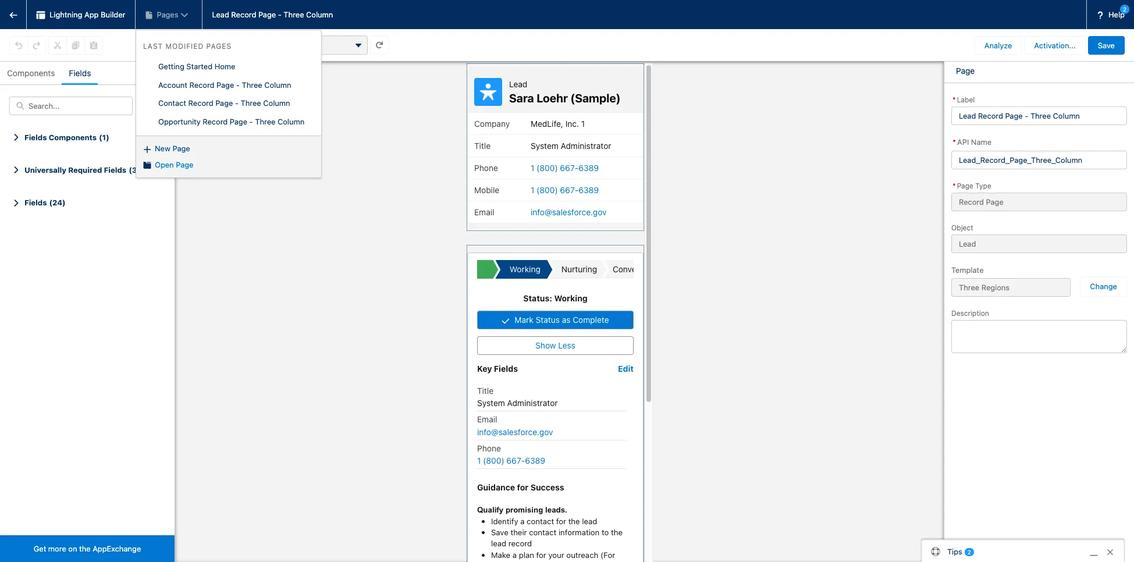 Task type: describe. For each thing, give the bounding box(es) containing it.
universally
[[24, 165, 66, 175]]

phone button
[[175, 35, 282, 55]]

analyze
[[985, 40, 1012, 50]]

* for * label
[[953, 95, 956, 104]]

components link
[[7, 62, 55, 85]]

column for opportunity record page - three column
[[278, 117, 305, 126]]

page down home
[[217, 80, 234, 89]]

Object text field
[[952, 234, 1127, 253]]

fields link
[[69, 62, 91, 85]]

Search... search field
[[9, 97, 133, 115]]

opportunity record page - three column link
[[158, 116, 321, 127]]

page up label at the top right of the page
[[956, 66, 975, 76]]

* api name
[[953, 137, 992, 147]]

- for contact
[[235, 98, 239, 108]]

description
[[952, 309, 989, 318]]

three for lead record page - three column
[[284, 10, 304, 19]]

contact
[[158, 98, 186, 108]]

column for account record page - three column
[[264, 80, 291, 89]]

fields left (3)
[[104, 165, 126, 175]]

getting started home
[[158, 62, 235, 71]]

required
[[68, 165, 102, 175]]

lightning
[[49, 10, 82, 19]]

get more on the appexchange
[[34, 544, 141, 554]]

open page link
[[153, 160, 194, 169]]

tips
[[948, 547, 963, 556]]

getting
[[158, 62, 184, 71]]

tab list containing components
[[0, 62, 175, 85]]

save
[[1098, 40, 1115, 50]]

activation... button
[[1025, 36, 1086, 54]]

account
[[158, 80, 187, 89]]

- for lead
[[278, 10, 282, 19]]

fields for fields
[[69, 68, 91, 78]]

phone
[[193, 41, 213, 50]]

open
[[155, 160, 174, 169]]

type
[[976, 181, 992, 190]]

analyze button
[[975, 36, 1022, 54]]

1 vertical spatial components
[[49, 133, 97, 142]]

* label
[[953, 95, 975, 104]]

the
[[79, 544, 91, 554]]

fields components (1)
[[24, 133, 109, 142]]

universally required fields (3)
[[24, 165, 140, 175]]

last
[[143, 42, 163, 51]]

fields (24)
[[24, 198, 66, 207]]

account record page - three column link
[[158, 79, 321, 91]]

change button
[[1081, 276, 1127, 297]]

opportunity record page - three column
[[158, 117, 305, 126]]

object
[[952, 223, 974, 232]]

change
[[1090, 282, 1118, 291]]

opportunity
[[158, 117, 201, 126]]



Task type: vqa. For each thing, say whether or not it's contained in the screenshot.
Pages
yes



Task type: locate. For each thing, give the bounding box(es) containing it.
record for account
[[189, 80, 215, 89]]

started
[[186, 62, 213, 71]]

components down search... search field
[[49, 133, 97, 142]]

components
[[7, 68, 55, 78], [49, 133, 97, 142]]

* left the type
[[953, 181, 956, 190]]

new page
[[155, 144, 190, 153]]

1 horizontal spatial group
[[48, 36, 103, 54]]

name
[[971, 137, 992, 147]]

record down started
[[189, 80, 215, 89]]

lead record page - three column
[[212, 10, 333, 19]]

(3)
[[129, 165, 140, 175]]

get more on the appexchange button
[[0, 536, 175, 562]]

three for account record page - three column
[[242, 80, 262, 89]]

group up components link on the left top of page
[[9, 36, 46, 54]]

tips 2
[[948, 547, 971, 556]]

Template text field
[[952, 278, 1071, 297]]

last modified pages
[[143, 42, 232, 51]]

contact record page - three column
[[158, 98, 290, 108]]

fields up universally
[[24, 133, 47, 142]]

fields for fields (24)
[[24, 198, 47, 207]]

page down new page
[[176, 160, 194, 169]]

None text field
[[952, 107, 1127, 125]]

builder
[[101, 10, 125, 19]]

components inside tab list
[[7, 68, 55, 78]]

0 vertical spatial components
[[7, 68, 55, 78]]

get
[[34, 544, 46, 554]]

pages
[[157, 10, 178, 19]]

more
[[48, 544, 66, 554]]

getting started home link
[[158, 61, 321, 72]]

2 vertical spatial *
[[953, 181, 956, 190]]

2
[[1123, 6, 1127, 13], [968, 549, 971, 556]]

tree containing getting started home
[[136, 58, 321, 131]]

(24)
[[49, 198, 66, 207]]

page up open page
[[173, 144, 190, 153]]

group
[[9, 36, 46, 54], [48, 36, 103, 54]]

1 vertical spatial *
[[953, 137, 956, 147]]

* left "api"
[[953, 137, 956, 147]]

page
[[258, 10, 276, 19], [956, 66, 975, 76], [217, 80, 234, 89], [215, 98, 233, 108], [230, 117, 247, 126], [173, 144, 190, 153], [176, 160, 194, 169], [957, 181, 974, 190]]

0 horizontal spatial 2
[[968, 549, 971, 556]]

column for lead record page - three column
[[306, 10, 333, 19]]

2 inside help 2
[[1123, 6, 1127, 13]]

1 * from the top
[[953, 95, 956, 104]]

- for account
[[236, 80, 240, 89]]

app
[[84, 10, 99, 19]]

3 * from the top
[[953, 181, 956, 190]]

2 up save button
[[1123, 6, 1127, 13]]

Description text field
[[952, 320, 1127, 353]]

template
[[952, 265, 984, 274]]

account record page - three column
[[158, 80, 291, 89]]

2 inside tips 2
[[968, 549, 971, 556]]

page right the lead
[[258, 10, 276, 19]]

api
[[958, 137, 969, 147]]

group up fields link
[[48, 36, 103, 54]]

(1)
[[99, 133, 109, 142]]

fields left (24)
[[24, 198, 47, 207]]

* for * api name
[[953, 137, 956, 147]]

record for contact
[[188, 98, 213, 108]]

tab list
[[0, 62, 175, 85]]

2 for help
[[1123, 6, 1127, 13]]

record up opportunity
[[188, 98, 213, 108]]

pages
[[206, 42, 232, 51]]

components left fields link
[[7, 68, 55, 78]]

open page
[[155, 160, 194, 169]]

2 right tips
[[968, 549, 971, 556]]

* left label at the top right of the page
[[953, 95, 956, 104]]

1 group from the left
[[9, 36, 46, 54]]

record right the lead
[[231, 10, 256, 19]]

page down the contact record page - three column link
[[230, 117, 247, 126]]

record
[[231, 10, 256, 19], [189, 80, 215, 89], [188, 98, 213, 108], [203, 117, 228, 126]]

* for * page type
[[953, 181, 956, 190]]

help 2
[[1109, 6, 1127, 19]]

column
[[306, 10, 333, 19], [264, 80, 291, 89], [263, 98, 290, 108], [278, 117, 305, 126]]

appexchange
[[93, 544, 141, 554]]

three for contact record page - three column
[[241, 98, 261, 108]]

-
[[278, 10, 282, 19], [236, 80, 240, 89], [235, 98, 239, 108], [249, 117, 253, 126]]

save button
[[1088, 36, 1125, 54]]

help
[[1109, 10, 1125, 19]]

lightning app builder
[[49, 10, 125, 19]]

record for lead
[[231, 10, 256, 19]]

new
[[155, 144, 171, 153]]

record down contact record page - three column
[[203, 117, 228, 126]]

lead
[[212, 10, 229, 19]]

0 vertical spatial *
[[953, 95, 956, 104]]

- for opportunity
[[249, 117, 253, 126]]

activation...
[[1035, 40, 1076, 50]]

modified
[[166, 42, 204, 51]]

0 horizontal spatial group
[[9, 36, 46, 54]]

record for opportunity
[[203, 117, 228, 126]]

None text field
[[952, 150, 1127, 169], [952, 192, 1127, 211], [952, 150, 1127, 169], [952, 192, 1127, 211]]

fields up search... search field
[[69, 68, 91, 78]]

fields for fields components (1)
[[24, 133, 47, 142]]

on
[[68, 544, 77, 554]]

three for opportunity record page - three column
[[255, 117, 276, 126]]

0 vertical spatial 2
[[1123, 6, 1127, 13]]

new page link
[[153, 144, 190, 153]]

*
[[953, 95, 956, 104], [953, 137, 956, 147], [953, 181, 956, 190]]

contact record page - three column link
[[158, 98, 321, 109]]

page left the type
[[957, 181, 974, 190]]

label
[[957, 95, 975, 104]]

pages link
[[135, 0, 203, 29]]

2 group from the left
[[48, 36, 103, 54]]

page down 'account record page - three column'
[[215, 98, 233, 108]]

2 * from the top
[[953, 137, 956, 147]]

column for contact record page - three column
[[263, 98, 290, 108]]

fields
[[69, 68, 91, 78], [24, 133, 47, 142], [104, 165, 126, 175], [24, 198, 47, 207]]

1 vertical spatial 2
[[968, 549, 971, 556]]

1 horizontal spatial 2
[[1123, 6, 1127, 13]]

2 for tips
[[968, 549, 971, 556]]

home
[[215, 62, 235, 71]]

tree
[[136, 58, 321, 131]]

* page type
[[953, 181, 992, 190]]

three
[[284, 10, 304, 19], [242, 80, 262, 89], [241, 98, 261, 108], [255, 117, 276, 126]]



